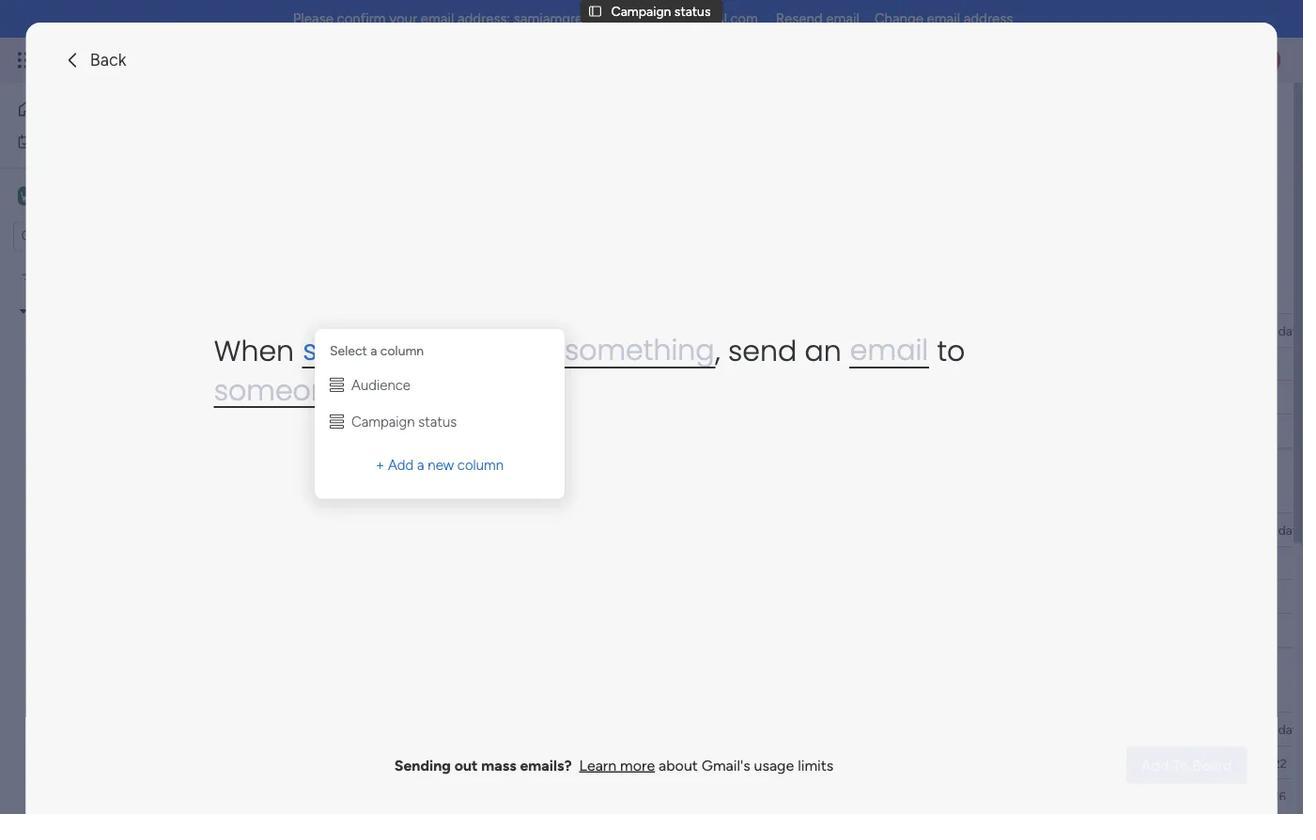 Task type: describe. For each thing, give the bounding box(es) containing it.
campaign ideas and requests list box
[[0, 259, 240, 645]]

date for 2nd sending date field from the top
[[1279, 522, 1304, 538]]

requests
[[187, 367, 238, 383]]

+ add a new column
[[376, 457, 504, 474]]

usage
[[754, 756, 795, 774]]

+
[[376, 457, 385, 474]]

learn more link
[[580, 756, 655, 774]]

here
[[458, 356, 485, 372]]

0 vertical spatial column
[[381, 342, 424, 358]]

oct 22
[[1250, 756, 1288, 771]]

campaigns
[[417, 481, 516, 505]]

select a column
[[330, 342, 424, 358]]

Campaign owner field
[[584, 320, 693, 341]]

3 sending date field from the top
[[1222, 719, 1304, 739]]

select
[[330, 342, 367, 358]]

email inside when status changes to something , send an email to someone
[[851, 330, 929, 369]]

Upcoming campaigns field
[[319, 481, 521, 506]]

Audience field
[[876, 320, 941, 341]]

add
[[388, 457, 414, 474]]

status inside when status changes to something , send an email to someone
[[303, 330, 389, 369]]

cycling
[[395, 755, 437, 771]]

monday
[[84, 49, 148, 71]]

1 sending date from the top
[[1227, 322, 1304, 338]]

back
[[90, 50, 126, 70]]

best
[[366, 755, 392, 771]]

campaign owner
[[588, 322, 688, 338]]

workspace image
[[18, 186, 37, 206]]

my
[[41, 133, 59, 149]]

learn
[[504, 356, 532, 372]]

change email address link
[[875, 10, 1014, 27]]

an
[[805, 331, 842, 370]]

2 item from the top
[[431, 521, 458, 537]]

email right your
[[421, 10, 454, 27]]

please confirm your email address: samiamgreeneggsnham27@gmail.com
[[293, 10, 758, 27]]

home
[[43, 101, 79, 117]]

more
[[621, 756, 655, 774]]

oct 16
[[1251, 789, 1287, 804]]

the
[[1111, 757, 1129, 772]]

1 sending date field from the top
[[1222, 320, 1304, 341]]

resend email link
[[776, 10, 860, 27]]

campaign inside 'field'
[[588, 322, 648, 338]]

1 vertical spatial a
[[417, 457, 425, 474]]

upcoming
[[323, 481, 413, 505]]

and
[[162, 367, 184, 383]]

1 horizontal spatial status
[[419, 413, 457, 430]]

22
[[1274, 756, 1288, 771]]

work
[[63, 133, 91, 149]]

sam's
[[43, 187, 84, 205]]

out
[[455, 756, 478, 774]]

emails?
[[520, 756, 572, 774]]

changes
[[397, 331, 520, 370]]

oct for oct 22
[[1250, 756, 1271, 771]]

Account field
[[747, 320, 807, 341]]

audience inside field
[[881, 322, 937, 338]]

your
[[389, 10, 418, 27]]

how
[[535, 356, 561, 372]]

resend
[[776, 10, 823, 27]]

2 sending date from the top
[[1227, 522, 1304, 538]]

2 sending date field from the top
[[1222, 519, 1304, 540]]

about
[[659, 756, 698, 774]]

there!
[[372, 356, 407, 372]]

click
[[426, 356, 455, 372]]

someone
[[214, 370, 346, 410]]

0 vertical spatial campaign status
[[612, 3, 711, 19]]

caret down image
[[20, 305, 27, 318]]

confirm
[[337, 10, 386, 27]]

workspace selection element
[[18, 185, 165, 207]]

when status changes to something , send an email to someone
[[214, 330, 966, 410]]

date for third sending date field
[[1279, 721, 1304, 737]]

change
[[875, 10, 924, 27]]

please
[[293, 10, 334, 27]]

1 horizontal spatial column
[[458, 457, 504, 474]]

email right resend
[[827, 10, 860, 27]]

send
[[729, 331, 797, 370]]

resend email
[[776, 10, 860, 27]]

👋
[[410, 356, 423, 372]]

hi there! 👋  click here to learn how to start ➡️
[[355, 356, 623, 372]]



Task type: vqa. For each thing, say whether or not it's contained in the screenshot.
second the Due date 'field' from the bottom
no



Task type: locate. For each thing, give the bounding box(es) containing it.
email
[[421, 10, 454, 27], [827, 10, 860, 27], [927, 10, 961, 27], [851, 330, 929, 369]]

16
[[1275, 789, 1287, 804]]

oct left 16
[[1251, 789, 1272, 804]]

account
[[752, 322, 802, 338]]

oct
[[1250, 756, 1271, 771], [1251, 789, 1272, 804]]

➡️
[[610, 356, 623, 372]]

,
[[716, 331, 721, 370]]

0 vertical spatial oct
[[1250, 756, 1271, 771]]

sam's workspace
[[43, 187, 164, 205]]

1 item from the top
[[431, 322, 458, 338]]

2 date from the top
[[1279, 522, 1304, 538]]

audience right an
[[881, 322, 937, 338]]

1 vertical spatial audience
[[352, 377, 411, 394]]

0 vertical spatial a
[[371, 342, 377, 358]]

1 vertical spatial v2 status outline image
[[330, 413, 344, 430]]

start
[[580, 356, 607, 372]]

upcoming campaigns
[[323, 481, 516, 505]]

1 vertical spatial sending date
[[1227, 522, 1304, 538]]

2 vertical spatial status
[[419, 413, 457, 430]]

1 vertical spatial oct
[[1251, 789, 1272, 804]]

0 vertical spatial sending date field
[[1222, 320, 1304, 341]]

newsletter
[[1132, 757, 1190, 772]]

trails
[[440, 755, 469, 771]]

v2 status outline image
[[330, 377, 344, 394], [330, 413, 344, 430]]

gmail's
[[702, 756, 751, 774]]

sam green image
[[1251, 45, 1281, 75]]

1 vertical spatial campaign status
[[352, 413, 457, 430]]

my work button
[[11, 126, 202, 157]]

back button
[[56, 45, 134, 75]]

1 v2 status outline image from the top
[[330, 377, 344, 394]]

email right change
[[927, 10, 961, 27]]

audience
[[881, 322, 937, 338], [352, 377, 411, 394]]

date
[[1279, 322, 1304, 338], [1279, 522, 1304, 538], [1279, 721, 1304, 737]]

oct left 22
[[1250, 756, 1271, 771]]

0 vertical spatial item
[[431, 322, 458, 338]]

0 horizontal spatial status
[[303, 330, 389, 369]]

2 vertical spatial sending date field
[[1222, 719, 1304, 739]]

audience down "there!"
[[352, 377, 411, 394]]

my work
[[41, 133, 91, 149]]

v2 status outline image down someone
[[330, 413, 344, 430]]

0 horizontal spatial column
[[381, 342, 424, 358]]

a right add
[[417, 457, 425, 474]]

item
[[431, 322, 458, 338], [431, 521, 458, 537]]

0 vertical spatial status
[[675, 3, 711, 19]]

a right hi
[[371, 342, 377, 358]]

campaign ideas and requests
[[65, 367, 238, 383]]

column up campaigns
[[458, 457, 504, 474]]

learn
[[580, 756, 617, 774]]

1 horizontal spatial campaign status
[[612, 3, 711, 19]]

1 vertical spatial status
[[303, 330, 389, 369]]

1 date from the top
[[1279, 322, 1304, 338]]

hi
[[355, 356, 368, 372]]

0 vertical spatial sending date
[[1227, 322, 1304, 338]]

change email address
[[875, 10, 1014, 27]]

campaign
[[612, 3, 672, 19], [588, 322, 648, 338], [65, 367, 125, 383], [352, 413, 415, 430]]

1 vertical spatial column
[[458, 457, 504, 474]]

0 horizontal spatial campaign status
[[352, 413, 457, 430]]

home button
[[11, 94, 202, 124]]

email right an
[[851, 330, 929, 369]]

address
[[964, 10, 1014, 27]]

1 horizontal spatial audience
[[881, 322, 937, 338]]

sending
[[1227, 322, 1276, 338], [1227, 522, 1276, 538], [1227, 721, 1276, 737], [395, 756, 451, 774]]

to
[[528, 331, 556, 370], [938, 331, 966, 370], [488, 356, 500, 372], [564, 356, 576, 372]]

0 vertical spatial audience
[[881, 322, 937, 338]]

address:
[[458, 10, 511, 27]]

campaign inside list box
[[65, 367, 125, 383]]

2 vertical spatial date
[[1279, 721, 1304, 737]]

5
[[355, 755, 363, 771]]

campaign status
[[612, 3, 711, 19], [352, 413, 457, 430]]

yay bicycles
[[746, 756, 808, 770]]

mass
[[482, 756, 517, 774]]

0 vertical spatial date
[[1279, 322, 1304, 338]]

sending date
[[1227, 322, 1304, 338], [1227, 522, 1304, 538], [1227, 721, 1304, 737]]

1 vertical spatial date
[[1279, 522, 1304, 538]]

0 horizontal spatial audience
[[352, 377, 411, 394]]

something
[[565, 330, 715, 369]]

bicycles
[[767, 756, 808, 770]]

item up click
[[431, 322, 458, 338]]

new
[[428, 457, 454, 474]]

v2 status outline image for audience
[[330, 377, 344, 394]]

yay
[[746, 756, 764, 770]]

limits
[[798, 756, 834, 774]]

status
[[675, 3, 711, 19], [303, 330, 389, 369], [419, 413, 457, 430]]

workspace image
[[21, 186, 34, 206]]

Sending date field
[[1222, 320, 1304, 341], [1222, 519, 1304, 540], [1222, 719, 1304, 739]]

samiamgreeneggsnham27@gmail.com
[[514, 10, 758, 27]]

1 horizontal spatial a
[[417, 457, 425, 474]]

3 date from the top
[[1279, 721, 1304, 737]]

the newsletter
[[1111, 757, 1190, 772]]

2 vertical spatial sending date
[[1227, 721, 1304, 737]]

owner
[[652, 322, 688, 338]]

sam's workspace button
[[13, 180, 187, 212]]

2 horizontal spatial status
[[675, 3, 711, 19]]

v2 status outline image down select
[[330, 377, 344, 394]]

v2 status outline image for campaign status
[[330, 413, 344, 430]]

select product image
[[17, 51, 36, 70]]

a
[[371, 342, 377, 358], [417, 457, 425, 474]]

0 vertical spatial v2 status outline image
[[330, 377, 344, 394]]

workspace
[[87, 187, 164, 205]]

column
[[381, 342, 424, 358], [458, 457, 504, 474]]

sending out mass emails? learn more about gmail's usage limits
[[395, 756, 834, 774]]

oct for oct 16
[[1251, 789, 1272, 804]]

5 best cycling trails
[[355, 755, 469, 771]]

monday button
[[49, 36, 300, 85]]

item down campaigns
[[431, 521, 458, 537]]

column left click
[[381, 342, 424, 358]]

when
[[214, 331, 294, 370]]

option
[[0, 262, 240, 266]]

1 vertical spatial item
[[431, 521, 458, 537]]

3 sending date from the top
[[1227, 721, 1304, 737]]

ideas
[[128, 367, 159, 383]]

0 horizontal spatial a
[[371, 342, 377, 358]]

2 v2 status outline image from the top
[[330, 413, 344, 430]]

1 vertical spatial sending date field
[[1222, 519, 1304, 540]]

date for 1st sending date field
[[1279, 322, 1304, 338]]



